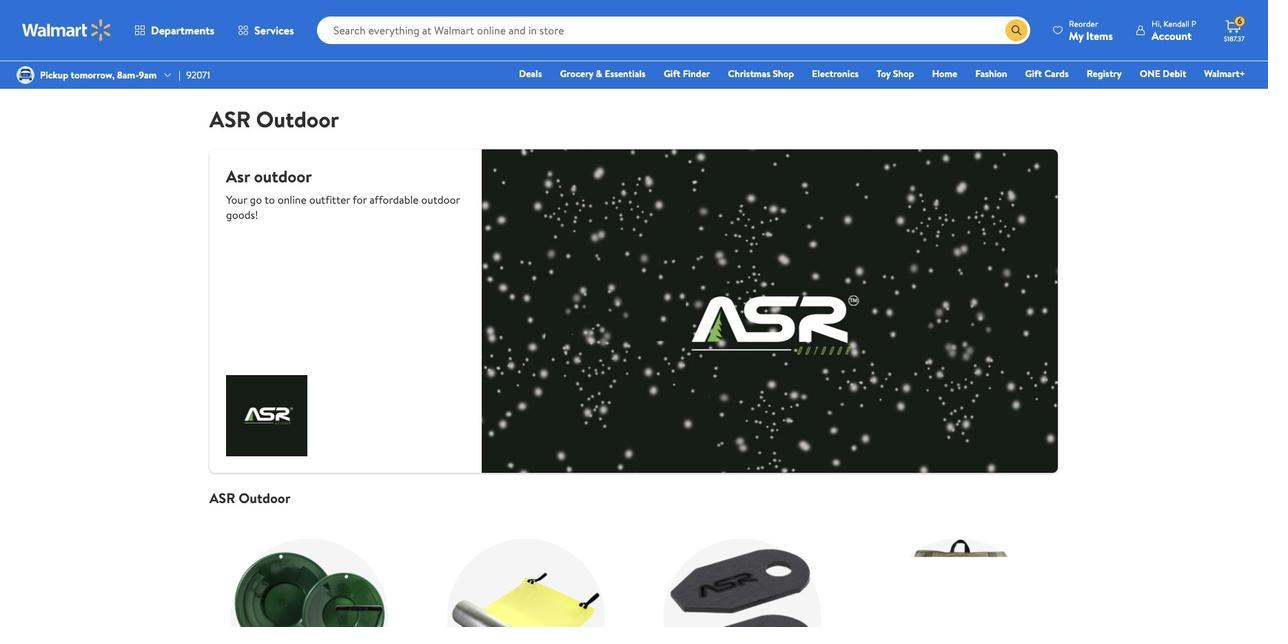 Task type: locate. For each thing, give the bounding box(es) containing it.
tomorrow,
[[71, 68, 115, 82]]

grocery
[[560, 67, 594, 81]]

&
[[596, 67, 602, 81]]

1 vertical spatial outdoor
[[239, 489, 290, 508]]

outdoor right the affordable
[[421, 192, 460, 207]]

0 vertical spatial asr
[[210, 104, 251, 134]]

p
[[1191, 18, 1196, 29]]

1 vertical spatial asr outdoor
[[210, 489, 290, 508]]

electronics
[[812, 67, 859, 81]]

account
[[1152, 28, 1192, 43]]

1 horizontal spatial shop
[[893, 67, 914, 81]]

gift inside gift finder link
[[664, 67, 680, 81]]

0 horizontal spatial shop
[[773, 67, 794, 81]]

christmas
[[728, 67, 770, 81]]

walmart+
[[1204, 67, 1245, 81]]

outdoor
[[256, 104, 339, 134], [239, 489, 290, 508]]

list
[[201, 507, 1067, 628]]

services
[[254, 23, 294, 38]]

2 shop from the left
[[893, 67, 914, 81]]

0 horizontal spatial gift
[[664, 67, 680, 81]]

one
[[1140, 67, 1160, 81]]

gift left finder
[[664, 67, 680, 81]]

 image
[[17, 66, 34, 84]]

hi, kendall p account
[[1152, 18, 1196, 43]]

one debit
[[1140, 67, 1186, 81]]

toy
[[877, 67, 891, 81]]

go
[[250, 192, 262, 207]]

shop for christmas shop
[[773, 67, 794, 81]]

affordable
[[369, 192, 419, 207]]

to
[[265, 192, 275, 207]]

hi,
[[1152, 18, 1162, 29]]

goods!
[[226, 207, 258, 223]]

1 horizontal spatial gift
[[1025, 67, 1042, 81]]

gift for gift finder
[[664, 67, 680, 81]]

1 asr from the top
[[210, 104, 251, 134]]

1 asr outdoor from the top
[[210, 104, 339, 134]]

outfitter
[[309, 192, 350, 207]]

6 $187.37
[[1224, 15, 1245, 43]]

shop right toy
[[893, 67, 914, 81]]

deals link
[[513, 66, 548, 81]]

asr outdoor
[[210, 104, 339, 134], [210, 489, 290, 508]]

shop
[[773, 67, 794, 81], [893, 67, 914, 81]]

departments button
[[123, 14, 226, 47]]

asr
[[210, 104, 251, 134], [210, 489, 235, 508]]

gift inside gift cards link
[[1025, 67, 1042, 81]]

outdoor up online
[[254, 165, 312, 188]]

6
[[1238, 15, 1242, 27]]

shop for toy shop
[[893, 67, 914, 81]]

1 shop from the left
[[773, 67, 794, 81]]

gift
[[664, 67, 680, 81], [1025, 67, 1042, 81]]

1 gift from the left
[[664, 67, 680, 81]]

$187.37
[[1224, 34, 1245, 43]]

Search search field
[[317, 17, 1030, 44]]

asr
[[226, 165, 250, 188]]

registry link
[[1080, 66, 1128, 81]]

outdoor
[[254, 165, 312, 188], [421, 192, 460, 207]]

gift left the cards
[[1025, 67, 1042, 81]]

2 gift from the left
[[1025, 67, 1042, 81]]

|
[[179, 68, 181, 82]]

1 vertical spatial outdoor
[[421, 192, 460, 207]]

1 vertical spatial asr
[[210, 489, 235, 508]]

walmart image
[[22, 19, 112, 41]]

one debit link
[[1134, 66, 1193, 81]]

cards
[[1044, 67, 1069, 81]]

fashion
[[975, 67, 1007, 81]]

1 horizontal spatial outdoor
[[421, 192, 460, 207]]

toy shop link
[[870, 66, 920, 81]]

departments
[[151, 23, 214, 38]]

8am-
[[117, 68, 139, 82]]

0 horizontal spatial outdoor
[[254, 165, 312, 188]]

shop right christmas
[[773, 67, 794, 81]]

0 vertical spatial asr outdoor
[[210, 104, 339, 134]]



Task type: vqa. For each thing, say whether or not it's contained in the screenshot.
Gift Cards link
yes



Task type: describe. For each thing, give the bounding box(es) containing it.
asr outdoor your go to online outfitter for affordable outdoor goods!
[[226, 165, 460, 223]]

asr outdoor logo image
[[226, 375, 307, 457]]

electronics link
[[806, 66, 865, 81]]

2 asr from the top
[[210, 489, 235, 508]]

Walmart Site-Wide search field
[[317, 17, 1030, 44]]

pickup tomorrow, 8am-9am
[[40, 68, 157, 82]]

finder
[[683, 67, 710, 81]]

gift finder
[[664, 67, 710, 81]]

my
[[1069, 28, 1084, 43]]

fashion link
[[969, 66, 1013, 81]]

grocery & essentials link
[[554, 66, 652, 81]]

reorder my items
[[1069, 18, 1113, 43]]

reorder
[[1069, 18, 1098, 29]]

gift cards link
[[1019, 66, 1075, 81]]

for
[[353, 192, 367, 207]]

registry
[[1087, 67, 1122, 81]]

home
[[932, 67, 957, 81]]

walmart+ link
[[1198, 66, 1252, 81]]

toy shop
[[877, 67, 914, 81]]

online
[[278, 192, 307, 207]]

kendall
[[1164, 18, 1190, 29]]

92071
[[186, 68, 210, 82]]

gift cards
[[1025, 67, 1069, 81]]

essentials
[[605, 67, 646, 81]]

christmas shop link
[[722, 66, 800, 81]]

home link
[[926, 66, 964, 81]]

gift for gift cards
[[1025, 67, 1042, 81]]

services button
[[226, 14, 306, 47]]

0 vertical spatial outdoor
[[256, 104, 339, 134]]

deals
[[519, 67, 542, 81]]

pickup
[[40, 68, 68, 82]]

| 92071
[[179, 68, 210, 82]]

9am
[[139, 68, 157, 82]]

0 vertical spatial outdoor
[[254, 165, 312, 188]]

grocery & essentials
[[560, 67, 646, 81]]

items
[[1086, 28, 1113, 43]]

your
[[226, 192, 247, 207]]

2 asr outdoor from the top
[[210, 489, 290, 508]]

debit
[[1163, 67, 1186, 81]]

christmas shop
[[728, 67, 794, 81]]

search icon image
[[1011, 25, 1022, 36]]

gift finder link
[[657, 66, 716, 81]]



